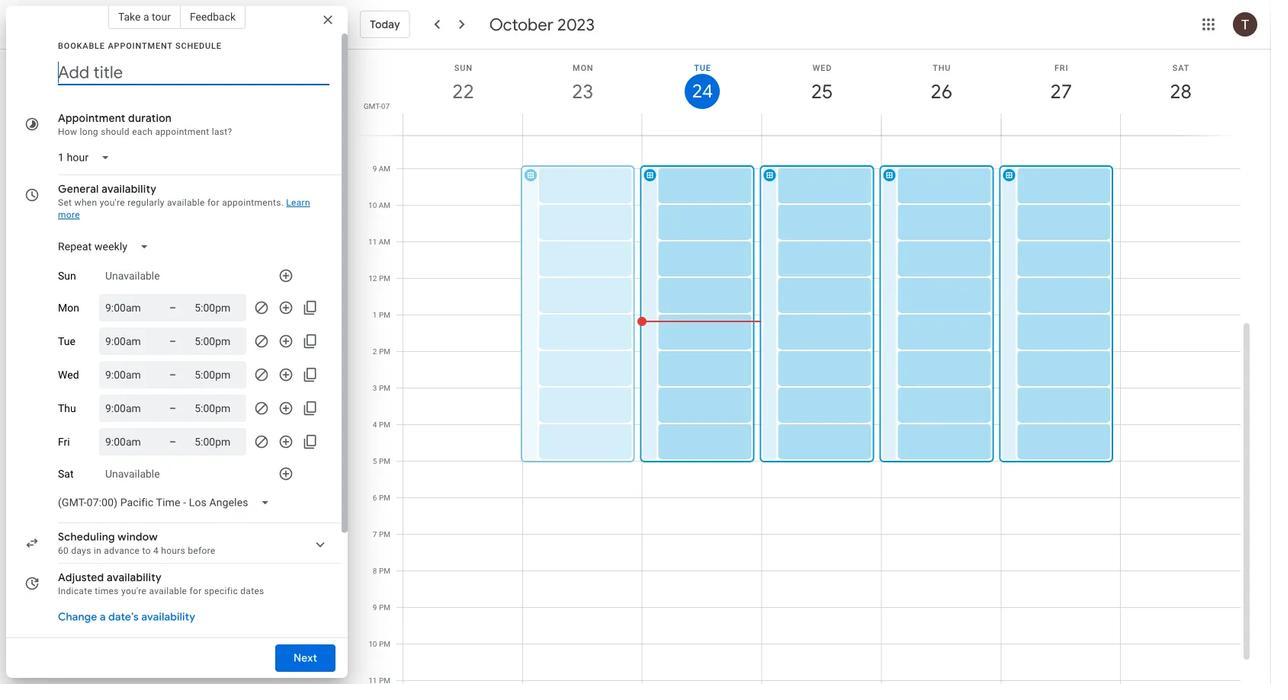 Task type: describe. For each thing, give the bounding box(es) containing it.
monday, october 23 element
[[565, 74, 600, 109]]

10 for 10 pm
[[369, 640, 377, 649]]

october
[[489, 14, 554, 35]]

7
[[373, 530, 377, 540]]

sat for sat
[[58, 468, 74, 481]]

feedback
[[190, 10, 236, 23]]

11 am
[[368, 238, 390, 247]]

advance
[[104, 546, 140, 557]]

am for 10 am
[[379, 201, 390, 210]]

set
[[58, 198, 72, 208]]

9 for 9 pm
[[373, 604, 377, 613]]

wed for wed
[[58, 369, 79, 381]]

take a tour button
[[108, 5, 181, 29]]

07
[[381, 101, 390, 111]]

each
[[132, 127, 153, 137]]

availability for general
[[102, 182, 156, 196]]

next
[[293, 652, 317, 666]]

1 horizontal spatial for
[[207, 198, 220, 208]]

sun for sun
[[58, 270, 76, 282]]

10 for 10 am
[[368, 201, 377, 210]]

adjusted
[[58, 571, 104, 585]]

28 column header
[[1120, 50, 1241, 135]]

22
[[451, 79, 473, 104]]

sat 28
[[1169, 63, 1191, 104]]

27
[[1049, 79, 1071, 104]]

set when you're regularly available for appointments.
[[58, 198, 284, 208]]

1 horizontal spatial 4
[[373, 421, 377, 430]]

how
[[58, 127, 77, 137]]

sunday, october 22 element
[[446, 74, 481, 109]]

more
[[58, 210, 80, 220]]

– for wed
[[169, 369, 176, 381]]

appointment
[[108, 41, 173, 50]]

regularly
[[127, 198, 164, 208]]

take a tour
[[118, 10, 171, 23]]

wednesday, october 25 element
[[805, 74, 840, 109]]

pm for 4 pm
[[379, 421, 390, 430]]

change a date's availability
[[58, 611, 195, 625]]

appointments.
[[222, 198, 284, 208]]

Start time on Tuesdays text field
[[105, 332, 151, 351]]

general
[[58, 182, 99, 196]]

take
[[118, 10, 141, 23]]

scheduling window 60 days in advance to 4 hours before
[[58, 531, 216, 557]]

learn more link
[[58, 198, 310, 220]]

schedule
[[175, 41, 222, 50]]

pm for 5 pm
[[379, 457, 390, 466]]

times
[[95, 586, 119, 597]]

for inside the adjusted availability indicate times you're available for specific dates
[[190, 586, 202, 597]]

learn more
[[58, 198, 310, 220]]

sun 22
[[451, 63, 473, 104]]

2
[[373, 347, 377, 357]]

next button
[[275, 641, 336, 677]]

22 column header
[[403, 50, 523, 135]]

End time on Tuesdays text field
[[195, 332, 240, 351]]

0 vertical spatial you're
[[100, 198, 125, 208]]

bookable
[[58, 41, 105, 50]]

9 pm
[[373, 604, 390, 613]]

october 2023
[[489, 14, 595, 35]]

a for change
[[100, 611, 106, 625]]

12
[[369, 274, 377, 283]]

End time on Fridays text field
[[195, 433, 240, 451]]

10 am
[[368, 201, 390, 210]]

– for thu
[[169, 402, 176, 415]]

3
[[373, 384, 377, 393]]

appointment
[[155, 127, 209, 137]]

4 inside scheduling window 60 days in advance to 4 hours before
[[153, 546, 159, 557]]

available inside the adjusted availability indicate times you're available for specific dates
[[149, 586, 187, 597]]

25
[[810, 79, 832, 104]]

adjusted availability indicate times you're available for specific dates
[[58, 571, 264, 597]]

thu 26
[[930, 63, 952, 104]]

when
[[74, 198, 97, 208]]

window
[[118, 531, 158, 544]]

wed 25
[[810, 63, 832, 104]]

60
[[58, 546, 69, 557]]

26
[[930, 79, 952, 104]]

pm for 10 pm
[[379, 640, 390, 649]]

28
[[1169, 79, 1191, 104]]

6 pm
[[373, 494, 390, 503]]

pm for 8 pm
[[379, 567, 390, 576]]

general availability
[[58, 182, 156, 196]]

– for fri
[[169, 436, 176, 448]]

26 column header
[[881, 50, 1002, 135]]

sun for sun 22
[[454, 63, 473, 72]]

appointment duration how long should each appointment last?
[[58, 111, 232, 137]]

am for 11 am
[[379, 238, 390, 247]]

thu for thu 26
[[933, 63, 951, 72]]

you're inside the adjusted availability indicate times you're available for specific dates
[[121, 586, 147, 597]]

tour
[[152, 10, 171, 23]]

tue for tue
[[58, 335, 75, 348]]

7 pm
[[373, 530, 390, 540]]

tuesday, october 24, today element
[[685, 74, 720, 109]]

24 column header
[[642, 50, 762, 135]]

to
[[142, 546, 151, 557]]

pm for 2 pm
[[379, 347, 390, 357]]

1
[[373, 311, 377, 320]]

1 pm
[[373, 311, 390, 320]]

Start time on Thursdays text field
[[105, 400, 151, 418]]

am for 8 am
[[379, 128, 390, 137]]

before
[[188, 546, 216, 557]]

2023
[[558, 14, 595, 35]]

thursday, october 26 element
[[924, 74, 959, 109]]



Task type: locate. For each thing, give the bounding box(es) containing it.
– for tue
[[169, 335, 176, 348]]

23 column header
[[522, 50, 643, 135]]

Start time on Mondays text field
[[105, 299, 151, 317]]

1 8 from the top
[[373, 128, 377, 137]]

– left end time on wednesdays 'text field'
[[169, 369, 176, 381]]

fri inside fri 27
[[1055, 63, 1069, 72]]

8 for 8 pm
[[373, 567, 377, 576]]

5 pm
[[373, 457, 390, 466]]

4 am from the top
[[379, 238, 390, 247]]

4 right "to"
[[153, 546, 159, 557]]

– right start time on tuesdays text box
[[169, 335, 176, 348]]

fri left start time on fridays text field on the left bottom
[[58, 436, 70, 449]]

1 vertical spatial mon
[[58, 302, 79, 314]]

pm right 5
[[379, 457, 390, 466]]

6 pm from the top
[[379, 457, 390, 466]]

0 vertical spatial availability
[[102, 182, 156, 196]]

available right "regularly"
[[167, 198, 205, 208]]

learn
[[286, 198, 310, 208]]

wed left start time on wednesdays text box
[[58, 369, 79, 381]]

4 pm from the top
[[379, 384, 390, 393]]

1 vertical spatial available
[[149, 586, 187, 597]]

25 column header
[[762, 50, 882, 135]]

0 vertical spatial fri
[[1055, 63, 1069, 72]]

2 pm
[[373, 347, 390, 357]]

am down '07'
[[379, 128, 390, 137]]

1 horizontal spatial mon
[[573, 63, 594, 72]]

9 am
[[373, 164, 390, 173]]

tue
[[694, 63, 711, 72], [58, 335, 75, 348]]

0 horizontal spatial sat
[[58, 468, 74, 481]]

1 vertical spatial thu
[[58, 402, 76, 415]]

sat up scheduling
[[58, 468, 74, 481]]

10
[[368, 201, 377, 210], [369, 640, 377, 649]]

tue 24
[[691, 63, 712, 103]]

4 – from the top
[[169, 402, 176, 415]]

am right the 11
[[379, 238, 390, 247]]

a for take
[[143, 10, 149, 23]]

thu
[[933, 63, 951, 72], [58, 402, 76, 415]]

fri up friday, october 27 element
[[1055, 63, 1069, 72]]

– right start time on fridays text field on the left bottom
[[169, 436, 176, 448]]

a inside button
[[143, 10, 149, 23]]

27 column header
[[1001, 50, 1121, 135]]

appointment
[[58, 111, 125, 125]]

0 horizontal spatial for
[[190, 586, 202, 597]]

pm right 7 at the left of page
[[379, 530, 390, 540]]

mon 23
[[571, 63, 594, 104]]

4 down 3
[[373, 421, 377, 430]]

availability inside the adjusted availability indicate times you're available for specific dates
[[107, 571, 162, 585]]

0 vertical spatial 9
[[373, 164, 377, 173]]

8 pm
[[373, 567, 390, 576]]

1 vertical spatial availability
[[107, 571, 162, 585]]

gmt-
[[364, 101, 381, 111]]

9 up 10 pm
[[373, 604, 377, 613]]

1 pm from the top
[[379, 274, 390, 283]]

8 am
[[373, 128, 390, 137]]

–
[[169, 302, 176, 314], [169, 335, 176, 348], [169, 369, 176, 381], [169, 402, 176, 415], [169, 436, 176, 448]]

change a date's availability button
[[52, 604, 201, 631]]

you're up change a date's availability button
[[121, 586, 147, 597]]

a left date's
[[100, 611, 106, 625]]

availability
[[102, 182, 156, 196], [107, 571, 162, 585], [141, 611, 195, 625]]

0 horizontal spatial thu
[[58, 402, 76, 415]]

fri
[[1055, 63, 1069, 72], [58, 436, 70, 449]]

9 pm from the top
[[379, 567, 390, 576]]

1 vertical spatial you're
[[121, 586, 147, 597]]

End time on Wednesdays text field
[[195, 366, 240, 384]]

1 vertical spatial 4
[[153, 546, 159, 557]]

tue for tue 24
[[694, 63, 711, 72]]

change
[[58, 611, 97, 625]]

End time on Mondays text field
[[195, 299, 240, 317]]

0 vertical spatial sat
[[1173, 63, 1190, 72]]

2 unavailable from the top
[[105, 468, 160, 481]]

2 – from the top
[[169, 335, 176, 348]]

pm right 1
[[379, 311, 390, 320]]

available
[[167, 198, 205, 208], [149, 586, 187, 597]]

indicate
[[58, 586, 92, 597]]

pm for 9 pm
[[379, 604, 390, 613]]

mon up monday, october 23 'element'
[[573, 63, 594, 72]]

duration
[[128, 111, 172, 125]]

feedback button
[[181, 5, 246, 29]]

today
[[370, 18, 400, 31]]

for left appointments. on the left top
[[207, 198, 220, 208]]

fri for fri
[[58, 436, 70, 449]]

0 horizontal spatial fri
[[58, 436, 70, 449]]

mon for mon 23
[[573, 63, 594, 72]]

1 vertical spatial tue
[[58, 335, 75, 348]]

pm
[[379, 274, 390, 283], [379, 311, 390, 320], [379, 347, 390, 357], [379, 384, 390, 393], [379, 421, 390, 430], [379, 457, 390, 466], [379, 494, 390, 503], [379, 530, 390, 540], [379, 567, 390, 576], [379, 604, 390, 613], [379, 640, 390, 649]]

0 vertical spatial 4
[[373, 421, 377, 430]]

1 – from the top
[[169, 302, 176, 314]]

unavailable for sat
[[105, 468, 160, 481]]

am for 9 am
[[379, 164, 390, 173]]

thu inside thu 26
[[933, 63, 951, 72]]

should
[[101, 127, 130, 137]]

1 vertical spatial 9
[[373, 604, 377, 613]]

available down hours
[[149, 586, 187, 597]]

End time on Thursdays text field
[[195, 400, 240, 418]]

you're
[[100, 198, 125, 208], [121, 586, 147, 597]]

1 9 from the top
[[373, 164, 377, 173]]

8 down 7 at the left of page
[[373, 567, 377, 576]]

1 horizontal spatial sat
[[1173, 63, 1190, 72]]

2 pm from the top
[[379, 311, 390, 320]]

you're down general availability
[[100, 198, 125, 208]]

wed
[[813, 63, 832, 72], [58, 369, 79, 381]]

1 vertical spatial unavailable
[[105, 468, 160, 481]]

a
[[143, 10, 149, 23], [100, 611, 106, 625]]

thu up thursday, october 26 element
[[933, 63, 951, 72]]

availability for adjusted
[[107, 571, 162, 585]]

9 up 10 am
[[373, 164, 377, 173]]

0 horizontal spatial 4
[[153, 546, 159, 557]]

0 vertical spatial tue
[[694, 63, 711, 72]]

24
[[691, 79, 712, 103]]

sun inside sun 22
[[454, 63, 473, 72]]

grid
[[354, 50, 1253, 685]]

unavailable
[[105, 270, 160, 282], [105, 468, 160, 481]]

0 vertical spatial 8
[[373, 128, 377, 137]]

availability up "regularly"
[[102, 182, 156, 196]]

1 horizontal spatial sun
[[454, 63, 473, 72]]

unavailable up start time on mondays text field
[[105, 270, 160, 282]]

pm for 3 pm
[[379, 384, 390, 393]]

8
[[373, 128, 377, 137], [373, 567, 377, 576]]

wed up wednesday, october 25 element
[[813, 63, 832, 72]]

2 vertical spatial availability
[[141, 611, 195, 625]]

availability inside button
[[141, 611, 195, 625]]

8 pm from the top
[[379, 530, 390, 540]]

sat inside sat 28
[[1173, 63, 1190, 72]]

pm down the 9 pm on the bottom left of the page
[[379, 640, 390, 649]]

1 vertical spatial wed
[[58, 369, 79, 381]]

3 pm from the top
[[379, 347, 390, 357]]

5
[[373, 457, 377, 466]]

1 vertical spatial sat
[[58, 468, 74, 481]]

5 pm from the top
[[379, 421, 390, 430]]

am down 9 am
[[379, 201, 390, 210]]

saturday, october 28 element
[[1163, 74, 1198, 109]]

23
[[571, 79, 593, 104]]

am down 8 am
[[379, 164, 390, 173]]

sun
[[454, 63, 473, 72], [58, 270, 76, 282]]

pm for 7 pm
[[379, 530, 390, 540]]

0 vertical spatial wed
[[813, 63, 832, 72]]

1 vertical spatial 10
[[369, 640, 377, 649]]

– right start time on thursdays text box
[[169, 402, 176, 415]]

Start time on Wednesdays text field
[[105, 366, 151, 384]]

pm for 1 pm
[[379, 311, 390, 320]]

mon for mon
[[58, 302, 79, 314]]

unavailable down start time on fridays text field on the left bottom
[[105, 468, 160, 481]]

sat for sat 28
[[1173, 63, 1190, 72]]

6
[[373, 494, 377, 503]]

1 horizontal spatial wed
[[813, 63, 832, 72]]

wed for wed 25
[[813, 63, 832, 72]]

Start time on Fridays text field
[[105, 433, 151, 451]]

10 down the 9 pm on the bottom left of the page
[[369, 640, 377, 649]]

gmt-07
[[364, 101, 390, 111]]

1 unavailable from the top
[[105, 270, 160, 282]]

dates
[[240, 586, 264, 597]]

today button
[[360, 6, 410, 43]]

8 down gmt-07
[[373, 128, 377, 137]]

1 am from the top
[[379, 128, 390, 137]]

grid containing 22
[[354, 50, 1253, 685]]

1 horizontal spatial thu
[[933, 63, 951, 72]]

tue inside tue 24
[[694, 63, 711, 72]]

2 8 from the top
[[373, 567, 377, 576]]

1 horizontal spatial fri
[[1055, 63, 1069, 72]]

3 pm
[[373, 384, 390, 393]]

fri 27
[[1049, 63, 1071, 104]]

0 vertical spatial unavailable
[[105, 270, 160, 282]]

a left tour
[[143, 10, 149, 23]]

1 vertical spatial a
[[100, 611, 106, 625]]

days
[[71, 546, 91, 557]]

1 10 from the top
[[368, 201, 377, 210]]

0 horizontal spatial tue
[[58, 335, 75, 348]]

tue up 24
[[694, 63, 711, 72]]

1 vertical spatial 8
[[373, 567, 377, 576]]

specific
[[204, 586, 238, 597]]

for left specific
[[190, 586, 202, 597]]

bookable appointment schedule
[[58, 41, 222, 50]]

date's
[[108, 611, 139, 625]]

10 up the 11
[[368, 201, 377, 210]]

hours
[[161, 546, 185, 557]]

pm down 3 pm
[[379, 421, 390, 430]]

1 vertical spatial sun
[[58, 270, 76, 282]]

0 vertical spatial for
[[207, 198, 220, 208]]

in
[[94, 546, 101, 557]]

– for mon
[[169, 302, 176, 314]]

pm right 3
[[379, 384, 390, 393]]

10 pm
[[369, 640, 390, 649]]

8 for 8 am
[[373, 128, 377, 137]]

3 – from the top
[[169, 369, 176, 381]]

12 pm
[[369, 274, 390, 283]]

0 horizontal spatial a
[[100, 611, 106, 625]]

last?
[[212, 127, 232, 137]]

4 pm
[[373, 421, 390, 430]]

wed inside wed 25
[[813, 63, 832, 72]]

0 vertical spatial sun
[[454, 63, 473, 72]]

sun down more
[[58, 270, 76, 282]]

sun up sunday, october 22 element
[[454, 63, 473, 72]]

thu left start time on thursdays text box
[[58, 402, 76, 415]]

unavailable for sun
[[105, 270, 160, 282]]

1 vertical spatial for
[[190, 586, 202, 597]]

pm right 2
[[379, 347, 390, 357]]

pm for 12 pm
[[379, 274, 390, 283]]

1 horizontal spatial a
[[143, 10, 149, 23]]

fri for fri 27
[[1055, 63, 1069, 72]]

0 vertical spatial available
[[167, 198, 205, 208]]

pm right the 12
[[379, 274, 390, 283]]

pm down 8 pm
[[379, 604, 390, 613]]

long
[[80, 127, 98, 137]]

None field
[[52, 144, 122, 172], [52, 233, 161, 261], [52, 490, 282, 517], [52, 144, 122, 172], [52, 233, 161, 261], [52, 490, 282, 517]]

mon inside mon 23
[[573, 63, 594, 72]]

friday, october 27 element
[[1044, 74, 1079, 109]]

2 am from the top
[[379, 164, 390, 173]]

2 9 from the top
[[373, 604, 377, 613]]

9 for 9 am
[[373, 164, 377, 173]]

1 horizontal spatial tue
[[694, 63, 711, 72]]

2 10 from the top
[[369, 640, 377, 649]]

thu for thu
[[58, 402, 76, 415]]

am
[[379, 128, 390, 137], [379, 164, 390, 173], [379, 201, 390, 210], [379, 238, 390, 247]]

pm for 6 pm
[[379, 494, 390, 503]]

tue left start time on tuesdays text box
[[58, 335, 75, 348]]

Add title text field
[[58, 61, 329, 84]]

7 pm from the top
[[379, 494, 390, 503]]

0 vertical spatial thu
[[933, 63, 951, 72]]

a inside button
[[100, 611, 106, 625]]

10 pm from the top
[[379, 604, 390, 613]]

0 vertical spatial a
[[143, 10, 149, 23]]

0 vertical spatial 10
[[368, 201, 377, 210]]

pm right 6
[[379, 494, 390, 503]]

0 horizontal spatial sun
[[58, 270, 76, 282]]

11 pm from the top
[[379, 640, 390, 649]]

availability down "to"
[[107, 571, 162, 585]]

0 horizontal spatial mon
[[58, 302, 79, 314]]

0 horizontal spatial wed
[[58, 369, 79, 381]]

0 vertical spatial mon
[[573, 63, 594, 72]]

sat up saturday, october 28 element
[[1173, 63, 1190, 72]]

3 am from the top
[[379, 201, 390, 210]]

mon left start time on mondays text field
[[58, 302, 79, 314]]

1 vertical spatial fri
[[58, 436, 70, 449]]

availability down the adjusted availability indicate times you're available for specific dates
[[141, 611, 195, 625]]

pm down 7 pm
[[379, 567, 390, 576]]

5 – from the top
[[169, 436, 176, 448]]

11
[[368, 238, 377, 247]]

scheduling
[[58, 531, 115, 544]]

– right start time on mondays text field
[[169, 302, 176, 314]]



Task type: vqa. For each thing, say whether or not it's contained in the screenshot.
calendars
no



